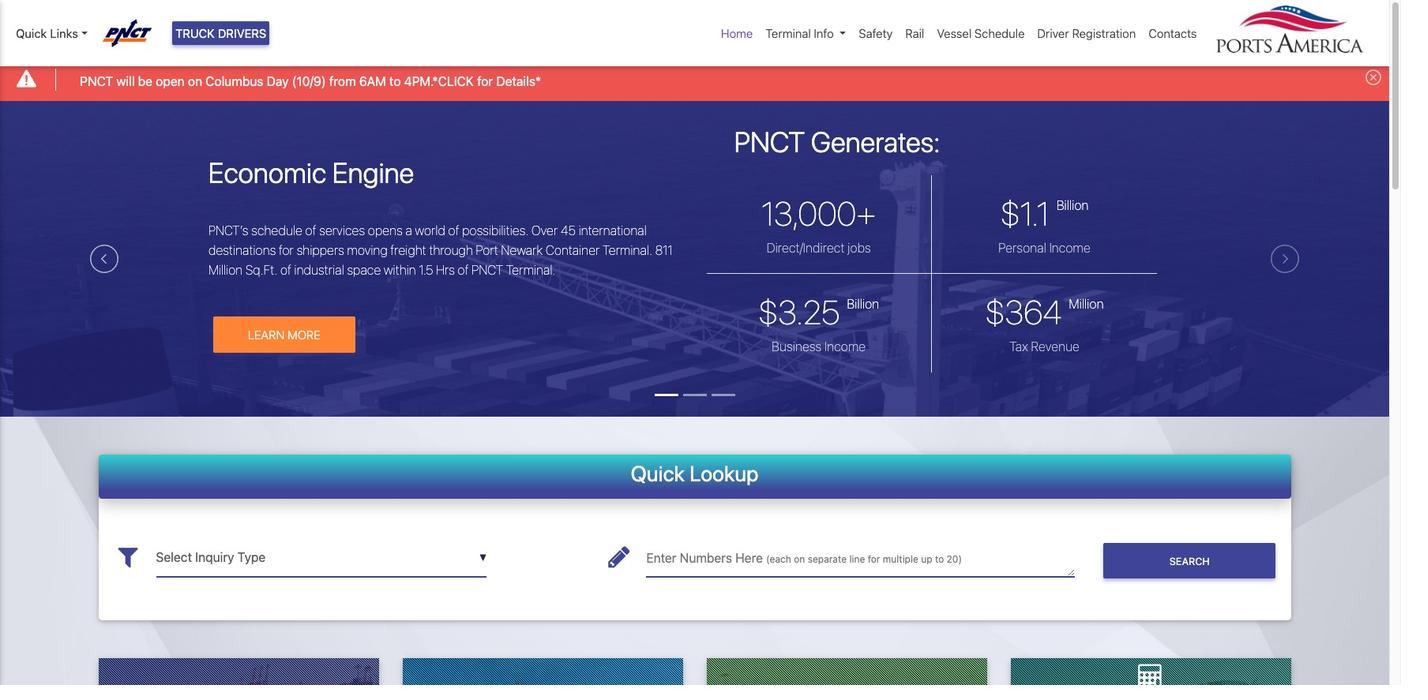 Task type: locate. For each thing, give the bounding box(es) containing it.
1 horizontal spatial billion
[[1057, 198, 1089, 212]]

business income
[[772, 339, 866, 354]]

quick for quick links
[[16, 26, 47, 40]]

container
[[546, 243, 600, 257]]

moving
[[347, 243, 388, 257]]

1 vertical spatial quick
[[631, 461, 685, 486]]

personal income
[[999, 241, 1091, 255]]

1 vertical spatial to
[[935, 554, 944, 566]]

0 vertical spatial pnct
[[80, 74, 113, 88]]

welcome to port newmark container terminal image
[[0, 101, 1390, 505]]

to right 6am
[[390, 74, 401, 88]]

safety link
[[853, 18, 899, 49]]

for left the details*
[[477, 74, 493, 88]]

0 horizontal spatial pnct
[[80, 74, 113, 88]]

0 horizontal spatial income
[[825, 339, 866, 354]]

to right up
[[935, 554, 944, 566]]

on right open
[[188, 74, 202, 88]]

billion inside $1.1 billion
[[1057, 198, 1089, 212]]

pnct will be open on columbus day (10/9) from 6am to 4pm.*click for details*
[[80, 74, 541, 88]]

1 vertical spatial million
[[1070, 297, 1104, 311]]

0 vertical spatial million
[[208, 263, 243, 277]]

for
[[477, 74, 493, 88], [279, 243, 294, 257], [868, 554, 881, 566]]

terminal info link
[[760, 18, 853, 49]]

income down $3.25 billion
[[825, 339, 866, 354]]

1 vertical spatial pnct
[[734, 125, 805, 159]]

to for 20)
[[935, 554, 944, 566]]

1 vertical spatial billion
[[848, 297, 880, 311]]

0 horizontal spatial to
[[390, 74, 401, 88]]

0 vertical spatial billion
[[1057, 198, 1089, 212]]

truck
[[175, 26, 215, 40]]

1 horizontal spatial million
[[1070, 297, 1104, 311]]

on inside enter numbers here (each on separate line for multiple up to 20)
[[794, 554, 805, 566]]

of
[[305, 224, 316, 238], [448, 224, 460, 238], [280, 263, 291, 277], [458, 263, 469, 277]]

0 horizontal spatial terminal.
[[506, 263, 556, 277]]

pnct generates:
[[734, 125, 941, 159]]

0 horizontal spatial quick
[[16, 26, 47, 40]]

info
[[814, 26, 834, 40]]

2 horizontal spatial pnct
[[734, 125, 805, 159]]

2 vertical spatial for
[[868, 554, 881, 566]]

details*
[[497, 74, 541, 88]]

▼
[[480, 553, 487, 564]]

quick
[[16, 26, 47, 40], [631, 461, 685, 486]]

billion
[[1057, 198, 1089, 212], [848, 297, 880, 311]]

million
[[208, 263, 243, 277], [1070, 297, 1104, 311]]

0 vertical spatial on
[[188, 74, 202, 88]]

over
[[532, 224, 558, 238]]

contacts
[[1149, 26, 1198, 40]]

search
[[1170, 556, 1210, 568]]

truck drivers link
[[172, 21, 270, 45]]

0 vertical spatial income
[[1050, 241, 1091, 255]]

pnct inside alert
[[80, 74, 113, 88]]

quick left the lookup
[[631, 461, 685, 486]]

search button
[[1104, 544, 1277, 579]]

0 vertical spatial for
[[477, 74, 493, 88]]

0 horizontal spatial million
[[208, 263, 243, 277]]

0 horizontal spatial on
[[188, 74, 202, 88]]

None text field
[[156, 539, 487, 578]]

from
[[329, 74, 356, 88]]

billion down jobs
[[848, 297, 880, 311]]

sq.ft.
[[246, 263, 278, 277]]

1 horizontal spatial quick
[[631, 461, 685, 486]]

to
[[390, 74, 401, 88], [935, 554, 944, 566]]

on right (each
[[794, 554, 805, 566]]

1 horizontal spatial income
[[1050, 241, 1091, 255]]

be
[[138, 74, 153, 88]]

of up through
[[448, 224, 460, 238]]

economic engine
[[208, 155, 414, 189]]

6am
[[359, 74, 386, 88]]

truck drivers
[[175, 26, 267, 40]]

1 horizontal spatial for
[[477, 74, 493, 88]]

personal
[[999, 241, 1047, 255]]

13,000+ direct/indirect jobs
[[762, 193, 877, 255]]

income for $1.1
[[1050, 241, 1091, 255]]

1 horizontal spatial pnct
[[472, 263, 503, 277]]

learn more
[[248, 328, 321, 342]]

1 vertical spatial terminal.
[[506, 263, 556, 277]]

for down schedule
[[279, 243, 294, 257]]

811
[[656, 243, 673, 257]]

2 vertical spatial pnct
[[472, 263, 503, 277]]

1 horizontal spatial on
[[794, 554, 805, 566]]

to inside enter numbers here (each on separate line for multiple up to 20)
[[935, 554, 944, 566]]

line
[[850, 554, 866, 566]]

tax revenue
[[1010, 339, 1080, 354]]

income down $1.1 billion
[[1050, 241, 1091, 255]]

jobs
[[848, 241, 871, 255]]

vessel schedule link
[[931, 18, 1032, 49]]

million down "destinations"
[[208, 263, 243, 277]]

0 vertical spatial quick
[[16, 26, 47, 40]]

(each
[[767, 554, 792, 566]]

billion inside $3.25 billion
[[848, 297, 880, 311]]

1 horizontal spatial to
[[935, 554, 944, 566]]

$1.1 billion
[[1001, 193, 1089, 233]]

quick left links
[[16, 26, 47, 40]]

terminal. down newark
[[506, 263, 556, 277]]

vessel
[[937, 26, 972, 40]]

million inside $364 million
[[1070, 297, 1104, 311]]

1 vertical spatial income
[[825, 339, 866, 354]]

terminal info
[[766, 26, 834, 40]]

million up the revenue
[[1070, 297, 1104, 311]]

income
[[1050, 241, 1091, 255], [825, 339, 866, 354]]

terminal.
[[603, 243, 653, 257], [506, 263, 556, 277]]

2 horizontal spatial for
[[868, 554, 881, 566]]

0 horizontal spatial billion
[[848, 297, 880, 311]]

0 vertical spatial to
[[390, 74, 401, 88]]

1 vertical spatial for
[[279, 243, 294, 257]]

for right line
[[868, 554, 881, 566]]

0 horizontal spatial for
[[279, 243, 294, 257]]

direct/indirect
[[767, 241, 845, 255]]

on inside alert
[[188, 74, 202, 88]]

registration
[[1073, 26, 1137, 40]]

million inside pnct's schedule of services opens a world of possibilities.                                 over 45 international destinations for shippers moving freight through port newark container terminal.                                 811 million sq.ft. of industrial space within 1.5 hrs of pnct terminal.
[[208, 263, 243, 277]]

to inside pnct will be open on columbus day (10/9) from 6am to 4pm.*click for details* link
[[390, 74, 401, 88]]

hrs
[[436, 263, 455, 277]]

0 vertical spatial terminal.
[[603, 243, 653, 257]]

None text field
[[647, 539, 1076, 578]]

on for columbus
[[188, 74, 202, 88]]

on
[[188, 74, 202, 88], [794, 554, 805, 566]]

pnct will be open on columbus day (10/9) from 6am to 4pm.*click for details* link
[[80, 72, 541, 91]]

safety
[[859, 26, 893, 40]]

terminal. down international
[[603, 243, 653, 257]]

billion right $1.1
[[1057, 198, 1089, 212]]

1 vertical spatial on
[[794, 554, 805, 566]]



Task type: describe. For each thing, give the bounding box(es) containing it.
destinations
[[208, 243, 276, 257]]

open
[[156, 74, 185, 88]]

billion for $1.1
[[1057, 198, 1089, 212]]

here
[[736, 552, 763, 566]]

shippers
[[297, 243, 344, 257]]

$364 million
[[986, 292, 1104, 332]]

terminal
[[766, 26, 811, 40]]

a
[[406, 224, 412, 238]]

20)
[[947, 554, 962, 566]]

of right hrs
[[458, 263, 469, 277]]

pnct inside pnct's schedule of services opens a world of possibilities.                                 over 45 international destinations for shippers moving freight through port newark container terminal.                                 811 million sq.ft. of industrial space within 1.5 hrs of pnct terminal.
[[472, 263, 503, 277]]

more
[[288, 328, 321, 342]]

quick links link
[[16, 24, 87, 42]]

driver
[[1038, 26, 1070, 40]]

day
[[267, 74, 289, 88]]

quick lookup
[[631, 461, 759, 486]]

revenue
[[1032, 339, 1080, 354]]

learn
[[248, 328, 285, 342]]

numbers
[[680, 552, 732, 566]]

1 horizontal spatial terminal.
[[603, 243, 653, 257]]

tax
[[1010, 339, 1029, 354]]

pnct for pnct generates:
[[734, 125, 805, 159]]

rail link
[[899, 18, 931, 49]]

for inside enter numbers here (each on separate line for multiple up to 20)
[[868, 554, 881, 566]]

world
[[415, 224, 446, 238]]

home link
[[715, 18, 760, 49]]

lookup
[[690, 461, 759, 486]]

schedule
[[975, 26, 1025, 40]]

vessel schedule
[[937, 26, 1025, 40]]

port
[[476, 243, 499, 257]]

quick for quick lookup
[[631, 461, 685, 486]]

will
[[116, 74, 135, 88]]

income for $3.25
[[825, 339, 866, 354]]

services
[[319, 224, 365, 238]]

$3.25 billion
[[759, 292, 880, 332]]

pnct's schedule of services opens a world of possibilities.                                 over 45 international destinations for shippers moving freight through port newark container terminal.                                 811 million sq.ft. of industrial space within 1.5 hrs of pnct terminal.
[[208, 224, 673, 277]]

billion for $3.25
[[848, 297, 880, 311]]

on for separate
[[794, 554, 805, 566]]

up
[[922, 554, 933, 566]]

driver registration
[[1038, 26, 1137, 40]]

enter
[[647, 552, 677, 566]]

driver registration link
[[1032, 18, 1143, 49]]

columbus
[[206, 74, 264, 88]]

engine
[[333, 155, 414, 189]]

international
[[579, 224, 647, 238]]

freight
[[391, 243, 426, 257]]

4pm.*click
[[404, 74, 474, 88]]

(10/9)
[[292, 74, 326, 88]]

pnct's
[[208, 224, 249, 238]]

of up shippers
[[305, 224, 316, 238]]

possibilities.
[[462, 224, 529, 238]]

to for 4pm.*click
[[390, 74, 401, 88]]

close image
[[1366, 70, 1382, 86]]

$364
[[986, 292, 1062, 332]]

generates:
[[811, 125, 941, 159]]

contacts link
[[1143, 18, 1204, 49]]

$3.25
[[759, 292, 840, 332]]

1.5
[[419, 263, 433, 277]]

learn more button
[[213, 317, 355, 353]]

economic
[[208, 155, 326, 189]]

separate
[[808, 554, 847, 566]]

business
[[772, 339, 822, 354]]

links
[[50, 26, 78, 40]]

drivers
[[218, 26, 267, 40]]

schedule
[[251, 224, 303, 238]]

for inside alert
[[477, 74, 493, 88]]

industrial
[[294, 263, 344, 277]]

space
[[347, 263, 381, 277]]

pnct for pnct will be open on columbus day (10/9) from 6am to 4pm.*click for details*
[[80, 74, 113, 88]]

quick links
[[16, 26, 78, 40]]

within
[[384, 263, 416, 277]]

pnct will be open on columbus day (10/9) from 6am to 4pm.*click for details* alert
[[0, 58, 1390, 101]]

through
[[429, 243, 473, 257]]

newark
[[501, 243, 543, 257]]

$1.1
[[1001, 193, 1050, 233]]

45
[[561, 224, 576, 238]]

of right sq.ft.
[[280, 263, 291, 277]]

multiple
[[883, 554, 919, 566]]

opens
[[368, 224, 403, 238]]

13,000+
[[762, 193, 877, 233]]

enter numbers here (each on separate line for multiple up to 20)
[[647, 552, 962, 566]]

for inside pnct's schedule of services opens a world of possibilities.                                 over 45 international destinations for shippers moving freight through port newark container terminal.                                 811 million sq.ft. of industrial space within 1.5 hrs of pnct terminal.
[[279, 243, 294, 257]]

home
[[721, 26, 753, 40]]



Task type: vqa. For each thing, say whether or not it's contained in the screenshot.
text field
yes



